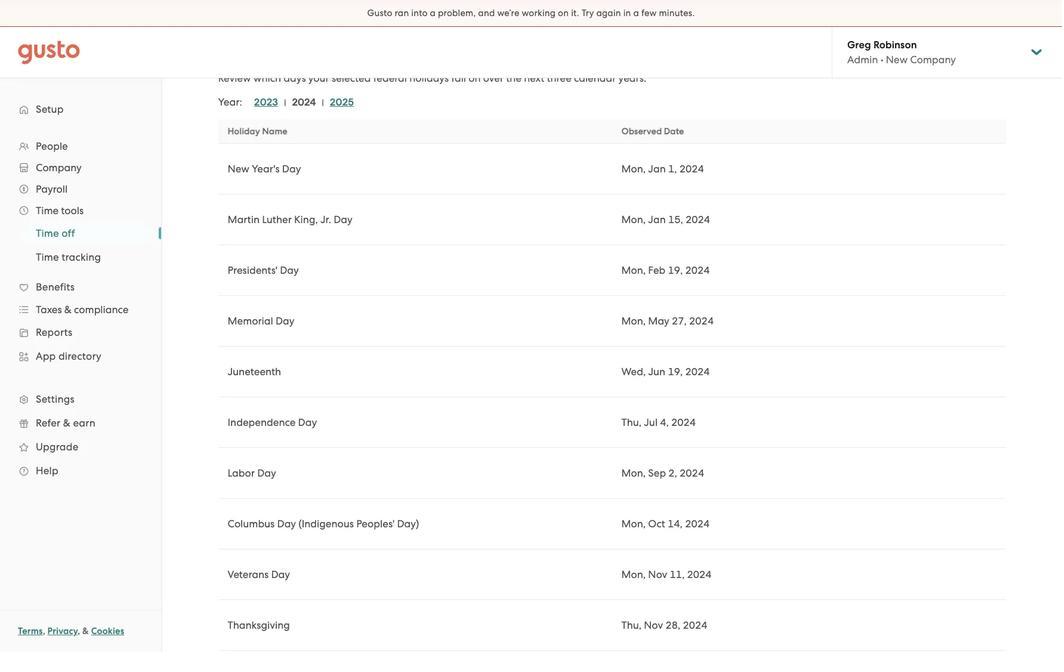 Task type: describe. For each thing, give the bounding box(es) containing it.
federal
[[373, 72, 407, 84]]

time tracking link
[[21, 246, 149, 268]]

refer & earn
[[36, 417, 95, 429]]

time for time tracking
[[36, 251, 59, 263]]

2024 for mon, may 27, 2024
[[689, 315, 714, 327]]

veterans day
[[228, 569, 290, 581]]

app
[[36, 350, 56, 362]]

thanksgiving
[[228, 619, 290, 631]]

2 a from the left
[[633, 8, 639, 18]]

taxes & compliance button
[[12, 299, 149, 320]]

upgrade link
[[12, 436, 149, 458]]

mon, jan 15, 2024
[[621, 214, 710, 226]]

mon, feb 19, 2024
[[621, 264, 710, 276]]

2024 for mon, oct 14, 2024
[[685, 518, 710, 530]]

directory
[[58, 350, 101, 362]]

2024 for mon, jan 1, 2024
[[679, 163, 704, 175]]

28,
[[666, 619, 680, 631]]

& for earn
[[63, 417, 70, 429]]

calendar
[[574, 72, 616, 84]]

time for time tools
[[36, 205, 59, 217]]

problem,
[[438, 8, 476, 18]]

payroll
[[36, 183, 68, 195]]

•
[[881, 54, 883, 66]]

holiday
[[228, 126, 260, 137]]

day right year's
[[282, 163, 301, 175]]

presidents' day
[[228, 264, 299, 276]]

privacy
[[47, 626, 78, 637]]

new year's day
[[228, 163, 301, 175]]

holiday name
[[228, 126, 287, 137]]

review which days your selected federal holidays fall on over the next three calendar years.
[[218, 72, 646, 84]]

thu, for thu, jul 4, 2024
[[621, 416, 642, 428]]

reports link
[[12, 322, 149, 343]]

gusto navigation element
[[0, 78, 161, 502]]

robinson
[[874, 39, 917, 51]]

terms , privacy , & cookies
[[18, 626, 124, 637]]

mon, jan 1, 2024
[[621, 163, 704, 175]]

your
[[308, 72, 329, 84]]

app directory
[[36, 350, 101, 362]]

review
[[218, 72, 251, 84]]

we're
[[497, 8, 519, 18]]

juneteenth
[[228, 366, 281, 378]]

benefits link
[[12, 276, 149, 298]]

compliance
[[74, 304, 129, 316]]

settings link
[[12, 388, 149, 410]]

thu, nov 28, 2024
[[621, 619, 707, 631]]

holidays
[[409, 72, 449, 84]]

19, for jun
[[668, 366, 683, 378]]

jul
[[644, 416, 658, 428]]

feb
[[648, 264, 665, 276]]

time off link
[[21, 223, 149, 244]]

jr.
[[320, 214, 331, 226]]

again
[[596, 8, 621, 18]]

1,
[[668, 163, 677, 175]]

day for veterans
[[271, 569, 290, 581]]

wed,
[[621, 366, 646, 378]]

day right the jr.
[[334, 214, 353, 226]]

peoples'
[[356, 518, 395, 530]]

fall
[[451, 72, 466, 84]]

2024 for mon, feb 19, 2024
[[685, 264, 710, 276]]

independence day
[[228, 416, 317, 428]]

wed, jun 19, 2024
[[621, 366, 710, 378]]

memorial day
[[228, 315, 294, 327]]

4,
[[660, 416, 669, 428]]

observed
[[621, 126, 662, 137]]

independence
[[228, 416, 296, 428]]

may
[[648, 315, 669, 327]]

company inside greg robinson admin • new company
[[910, 54, 956, 66]]

day)
[[397, 518, 419, 530]]

benefits
[[36, 281, 75, 293]]

taxes & compliance
[[36, 304, 129, 316]]

help
[[36, 465, 58, 477]]

setup
[[36, 103, 64, 115]]

and
[[478, 8, 495, 18]]

tools
[[61, 205, 84, 217]]

admin
[[847, 54, 878, 66]]

company button
[[12, 157, 149, 178]]

on for fall
[[469, 72, 481, 84]]

jun
[[648, 366, 665, 378]]

time for time off
[[36, 227, 59, 239]]

mon, for mon, jan 15, 2024
[[621, 214, 646, 226]]

mon, nov 11, 2024
[[621, 569, 712, 581]]

day for columbus
[[277, 518, 296, 530]]

terms
[[18, 626, 43, 637]]

jan for 1,
[[648, 163, 666, 175]]

1 a from the left
[[430, 8, 436, 18]]

2 , from the left
[[78, 626, 80, 637]]

list containing people
[[0, 135, 161, 483]]

people
[[36, 140, 68, 152]]

2024 down days at top left
[[292, 96, 316, 109]]

greg robinson admin • new company
[[847, 39, 956, 66]]

over
[[483, 72, 504, 84]]

day for labor
[[257, 467, 276, 479]]

tracking
[[62, 251, 101, 263]]

2 vertical spatial &
[[82, 626, 89, 637]]

time off
[[36, 227, 75, 239]]

jan for 15,
[[648, 214, 666, 226]]



Task type: vqa. For each thing, say whether or not it's contained in the screenshot.
Hiring tools
no



Task type: locate. For each thing, give the bounding box(es) containing it.
3 time from the top
[[36, 251, 59, 263]]

new inside greg robinson admin • new company
[[886, 54, 908, 66]]

day right veterans
[[271, 569, 290, 581]]

settings
[[36, 393, 75, 405]]

martin luther king, jr. day
[[228, 214, 353, 226]]

day right memorial
[[276, 315, 294, 327]]

, left cookies button
[[78, 626, 80, 637]]

0 vertical spatial jan
[[648, 163, 666, 175]]

time down payroll
[[36, 205, 59, 217]]

in
[[623, 8, 631, 18]]

list containing 2023
[[242, 95, 360, 110]]

19,
[[668, 264, 683, 276], [668, 366, 683, 378]]

2024 for wed, jun 19, 2024
[[685, 366, 710, 378]]

privacy link
[[47, 626, 78, 637]]

gusto ran into a problem, and we're working on it. try again in a few minutes.
[[367, 8, 695, 18]]

2 time from the top
[[36, 227, 59, 239]]

4 mon, from the top
[[621, 315, 646, 327]]

& inside dropdown button
[[64, 304, 72, 316]]

&
[[64, 304, 72, 316], [63, 417, 70, 429], [82, 626, 89, 637]]

setup link
[[12, 98, 149, 120]]

day right "columbus" on the left bottom
[[277, 518, 296, 530]]

mon, left 11,
[[621, 569, 646, 581]]

2024 right 15, at the top right of page
[[686, 214, 710, 226]]

1 horizontal spatial company
[[910, 54, 956, 66]]

day for independence
[[298, 416, 317, 428]]

a right 'into'
[[430, 8, 436, 18]]

1 vertical spatial on
[[469, 72, 481, 84]]

veterans
[[228, 569, 269, 581]]

2023
[[254, 96, 278, 109]]

day right labor
[[257, 467, 276, 479]]

mon, left feb
[[621, 264, 646, 276]]

2024 right '1,'
[[679, 163, 704, 175]]

2024
[[292, 96, 316, 109], [679, 163, 704, 175], [686, 214, 710, 226], [685, 264, 710, 276], [689, 315, 714, 327], [685, 366, 710, 378], [671, 416, 696, 428], [680, 467, 704, 479], [685, 518, 710, 530], [687, 569, 712, 581], [683, 619, 707, 631]]

the
[[506, 72, 522, 84]]

working
[[522, 8, 556, 18]]

payroll button
[[12, 178, 149, 200]]

mon, for mon, jan 1, 2024
[[621, 163, 646, 175]]

0 vertical spatial &
[[64, 304, 72, 316]]

mon, oct 14, 2024
[[621, 518, 710, 530]]

mon,
[[621, 163, 646, 175], [621, 214, 646, 226], [621, 264, 646, 276], [621, 315, 646, 327], [621, 467, 646, 479], [621, 518, 646, 530], [621, 569, 646, 581]]

14,
[[668, 518, 683, 530]]

1 jan from the top
[[648, 163, 666, 175]]

greg
[[847, 39, 871, 51]]

0 horizontal spatial company
[[36, 162, 82, 174]]

0 vertical spatial company
[[910, 54, 956, 66]]

new down robinson
[[886, 54, 908, 66]]

0 horizontal spatial a
[[430, 8, 436, 18]]

day for presidents'
[[280, 264, 299, 276]]

try
[[582, 8, 594, 18]]

& right taxes
[[64, 304, 72, 316]]

list containing time off
[[0, 221, 161, 269]]

time down time off at the top left of the page
[[36, 251, 59, 263]]

1 vertical spatial nov
[[644, 619, 663, 631]]

labor
[[228, 467, 255, 479]]

jan
[[648, 163, 666, 175], [648, 214, 666, 226]]

2024 right 2,
[[680, 467, 704, 479]]

1 vertical spatial jan
[[648, 214, 666, 226]]

three
[[547, 72, 571, 84]]

martin
[[228, 214, 260, 226]]

a right in at the right top of page
[[633, 8, 639, 18]]

nov left 11,
[[648, 569, 667, 581]]

5 mon, from the top
[[621, 467, 646, 479]]

on for working
[[558, 8, 569, 18]]

cookies button
[[91, 624, 124, 638]]

0 horizontal spatial new
[[228, 163, 249, 175]]

0 vertical spatial new
[[886, 54, 908, 66]]

thu,
[[621, 416, 642, 428], [621, 619, 642, 631]]

2 19, from the top
[[668, 366, 683, 378]]

columbus day (indigenous peoples' day)
[[228, 518, 419, 530]]

2024 for thu, nov 28, 2024
[[683, 619, 707, 631]]

jan left '1,'
[[648, 163, 666, 175]]

luther
[[262, 214, 292, 226]]

mon, may 27, 2024
[[621, 315, 714, 327]]

2024 right 14,
[[685, 518, 710, 530]]

few
[[641, 8, 657, 18]]

company inside dropdown button
[[36, 162, 82, 174]]

new left year's
[[228, 163, 249, 175]]

time left 'off'
[[36, 227, 59, 239]]

a
[[430, 8, 436, 18], [633, 8, 639, 18]]

2 vertical spatial time
[[36, 251, 59, 263]]

& left the earn
[[63, 417, 70, 429]]

nov left 28,
[[644, 619, 663, 631]]

mon, sep 2, 2024
[[621, 467, 704, 479]]

2024 for mon, sep 2, 2024
[[680, 467, 704, 479]]

time inside 'link'
[[36, 251, 59, 263]]

mon, for mon, feb 19, 2024
[[621, 264, 646, 276]]

1 mon, from the top
[[621, 163, 646, 175]]

on left it.
[[558, 8, 569, 18]]

years.
[[619, 72, 646, 84]]

time inside dropdown button
[[36, 205, 59, 217]]

on right fall
[[469, 72, 481, 84]]

, left privacy link
[[43, 626, 45, 637]]

thu, jul 4, 2024
[[621, 416, 696, 428]]

0 vertical spatial thu,
[[621, 416, 642, 428]]

2,
[[668, 467, 677, 479]]

0 vertical spatial time
[[36, 205, 59, 217]]

2024 right 11,
[[687, 569, 712, 581]]

day right "independence" at the bottom left
[[298, 416, 317, 428]]

19, for feb
[[668, 264, 683, 276]]

2024 for mon, nov 11, 2024
[[687, 569, 712, 581]]

0 vertical spatial 19,
[[668, 264, 683, 276]]

1 vertical spatial &
[[63, 417, 70, 429]]

27,
[[672, 315, 687, 327]]

2025
[[330, 96, 354, 109]]

1 vertical spatial new
[[228, 163, 249, 175]]

days
[[284, 72, 306, 84]]

1 vertical spatial 19,
[[668, 366, 683, 378]]

1 19, from the top
[[668, 264, 683, 276]]

2024 for thu, jul 4, 2024
[[671, 416, 696, 428]]

earn
[[73, 417, 95, 429]]

19, right jun
[[668, 366, 683, 378]]

1 vertical spatial thu,
[[621, 619, 642, 631]]

company down the people
[[36, 162, 82, 174]]

1 vertical spatial time
[[36, 227, 59, 239]]

1 horizontal spatial ,
[[78, 626, 80, 637]]

2 thu, from the top
[[621, 619, 642, 631]]

nov for mon,
[[648, 569, 667, 581]]

6 mon, from the top
[[621, 518, 646, 530]]

1 thu, from the top
[[621, 416, 642, 428]]

year's
[[252, 163, 280, 175]]

refer & earn link
[[12, 412, 149, 434]]

mon, left the oct
[[621, 518, 646, 530]]

mon, for mon, sep 2, 2024
[[621, 467, 646, 479]]

oct
[[648, 518, 665, 530]]

mon, down the observed
[[621, 163, 646, 175]]

0 horizontal spatial on
[[469, 72, 481, 84]]

2024 right feb
[[685, 264, 710, 276]]

cookies
[[91, 626, 124, 637]]

memorial
[[228, 315, 273, 327]]

date
[[664, 126, 684, 137]]

11,
[[670, 569, 685, 581]]

mon, for mon, oct 14, 2024
[[621, 518, 646, 530]]

mon, for mon, nov 11, 2024
[[621, 569, 646, 581]]

columbus
[[228, 518, 275, 530]]

19, right feb
[[668, 264, 683, 276]]

new
[[886, 54, 908, 66], [228, 163, 249, 175]]

company down robinson
[[910, 54, 956, 66]]

home image
[[18, 40, 80, 64]]

time tools
[[36, 205, 84, 217]]

company
[[910, 54, 956, 66], [36, 162, 82, 174]]

it.
[[571, 8, 579, 18]]

terms link
[[18, 626, 43, 637]]

minutes.
[[659, 8, 695, 18]]

on
[[558, 8, 569, 18], [469, 72, 481, 84]]

day right presidents'
[[280, 264, 299, 276]]

3 mon, from the top
[[621, 264, 646, 276]]

day for memorial
[[276, 315, 294, 327]]

7 mon, from the top
[[621, 569, 646, 581]]

time tracking
[[36, 251, 101, 263]]

1 time from the top
[[36, 205, 59, 217]]

list
[[242, 95, 360, 110], [0, 135, 161, 483], [0, 221, 161, 269]]

2024 right 4,
[[671, 416, 696, 428]]

2 mon, from the top
[[621, 214, 646, 226]]

1 horizontal spatial a
[[633, 8, 639, 18]]

mon, for mon, may 27, 2024
[[621, 315, 646, 327]]

0 horizontal spatial ,
[[43, 626, 45, 637]]

labor day
[[228, 467, 276, 479]]

thu, left 28,
[[621, 619, 642, 631]]

& left cookies button
[[82, 626, 89, 637]]

2 jan from the top
[[648, 214, 666, 226]]

jan left 15, at the top right of page
[[648, 214, 666, 226]]

ran
[[395, 8, 409, 18]]

observed date
[[621, 126, 684, 137]]

15,
[[668, 214, 683, 226]]

2024 for mon, jan 15, 2024
[[686, 214, 710, 226]]

name
[[262, 126, 287, 137]]

& for compliance
[[64, 304, 72, 316]]

1 , from the left
[[43, 626, 45, 637]]

people button
[[12, 135, 149, 157]]

0 vertical spatial on
[[558, 8, 569, 18]]

1 vertical spatial company
[[36, 162, 82, 174]]

thu, left jul
[[621, 416, 642, 428]]

refer
[[36, 417, 60, 429]]

0 vertical spatial nov
[[648, 569, 667, 581]]

king,
[[294, 214, 318, 226]]

app directory link
[[12, 345, 149, 367]]

time tools button
[[12, 200, 149, 221]]

presidents'
[[228, 264, 277, 276]]

nov for thu,
[[644, 619, 663, 631]]

2024 right jun
[[685, 366, 710, 378]]

mon, left the may
[[621, 315, 646, 327]]

thu, for thu, nov 28, 2024
[[621, 619, 642, 631]]

2024 right 27, at right
[[689, 315, 714, 327]]

into
[[411, 8, 428, 18]]

1 horizontal spatial new
[[886, 54, 908, 66]]

mon, left 15, at the top right of page
[[621, 214, 646, 226]]

1 horizontal spatial on
[[558, 8, 569, 18]]

mon, left sep
[[621, 467, 646, 479]]

2024 right 28,
[[683, 619, 707, 631]]



